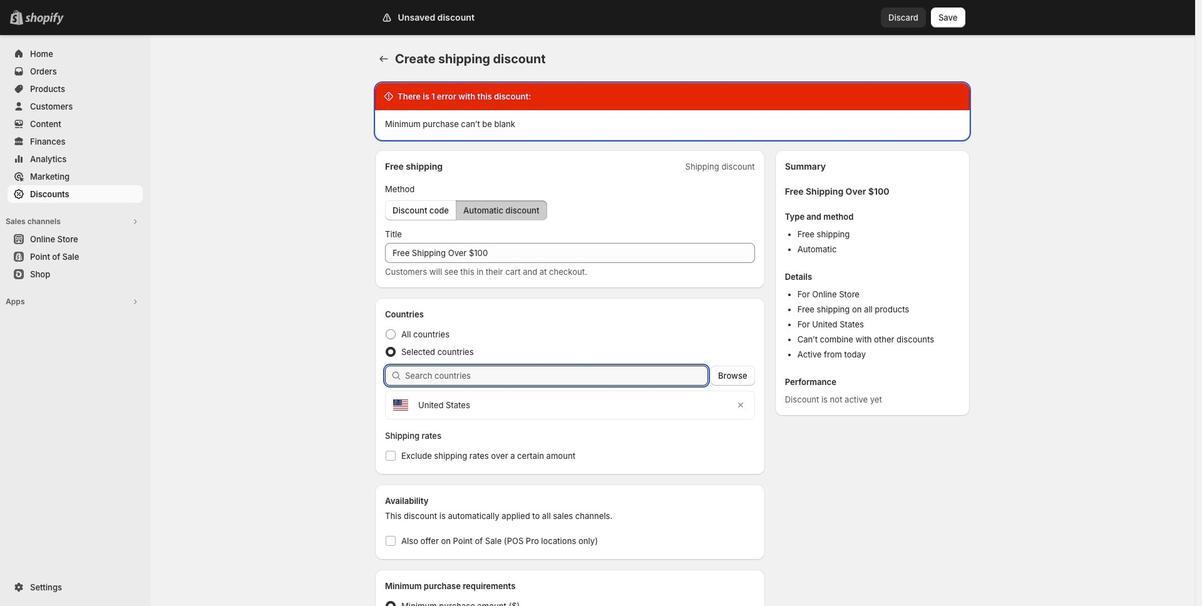 Task type: vqa. For each thing, say whether or not it's contained in the screenshot.
SEARCH COUNTRIES text field
yes



Task type: locate. For each thing, give the bounding box(es) containing it.
shopify image
[[25, 13, 64, 25]]

None text field
[[385, 243, 755, 263]]



Task type: describe. For each thing, give the bounding box(es) containing it.
Search countries text field
[[405, 366, 708, 386]]



